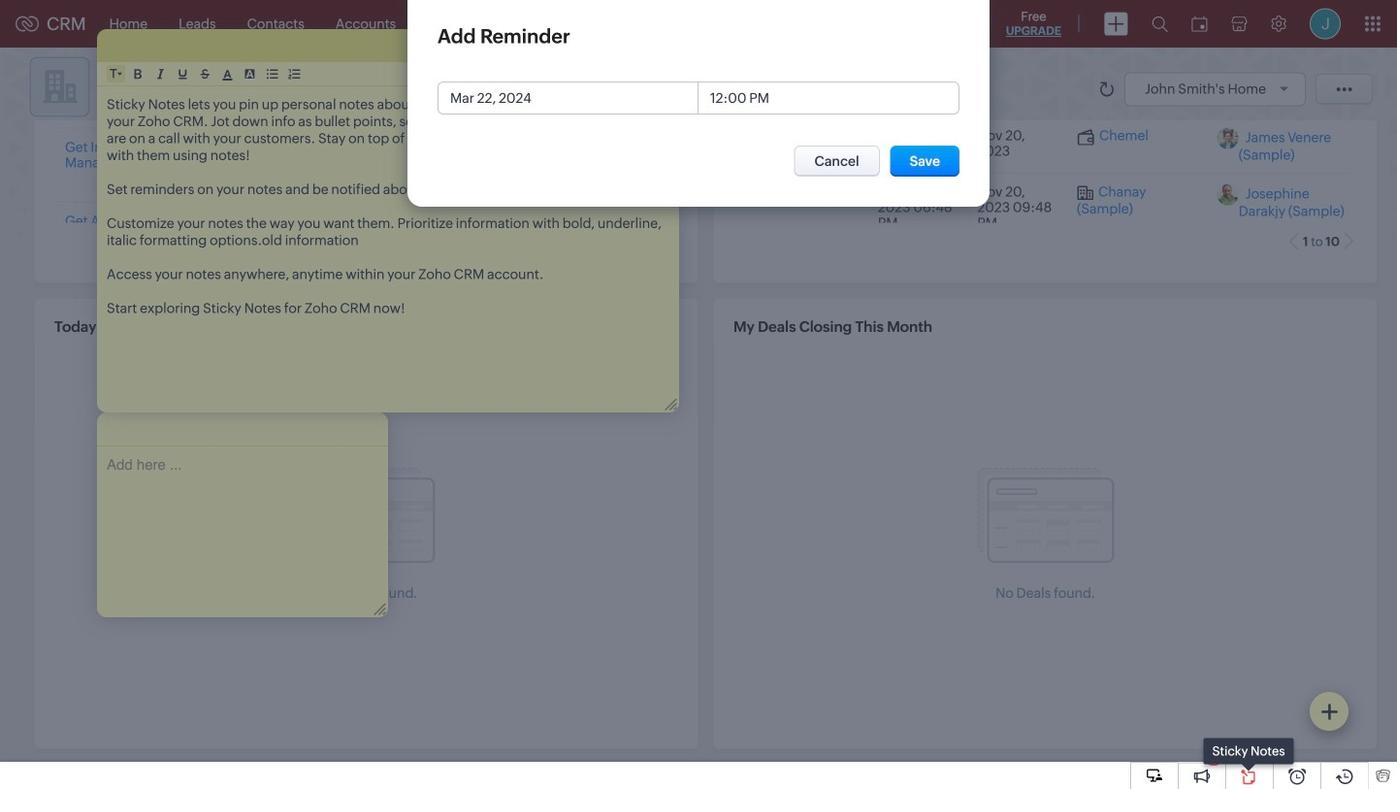 Task type: describe. For each thing, give the bounding box(es) containing it.
profile element
[[1299, 0, 1353, 47]]

calendar image
[[1192, 16, 1209, 32]]

search image
[[1152, 16, 1169, 32]]

create menu element
[[1093, 0, 1141, 47]]

logo image
[[16, 16, 39, 32]]



Task type: vqa. For each thing, say whether or not it's contained in the screenshot.
Calendar image
yes



Task type: locate. For each thing, give the bounding box(es) containing it.
MMM D, YYYY text field
[[439, 83, 699, 114]]

profile image
[[1311, 8, 1342, 39]]

None text field
[[699, 83, 959, 114]]

create new sticky note image
[[1321, 703, 1339, 720]]

search element
[[1141, 0, 1180, 48]]

create menu image
[[1105, 12, 1129, 35]]



